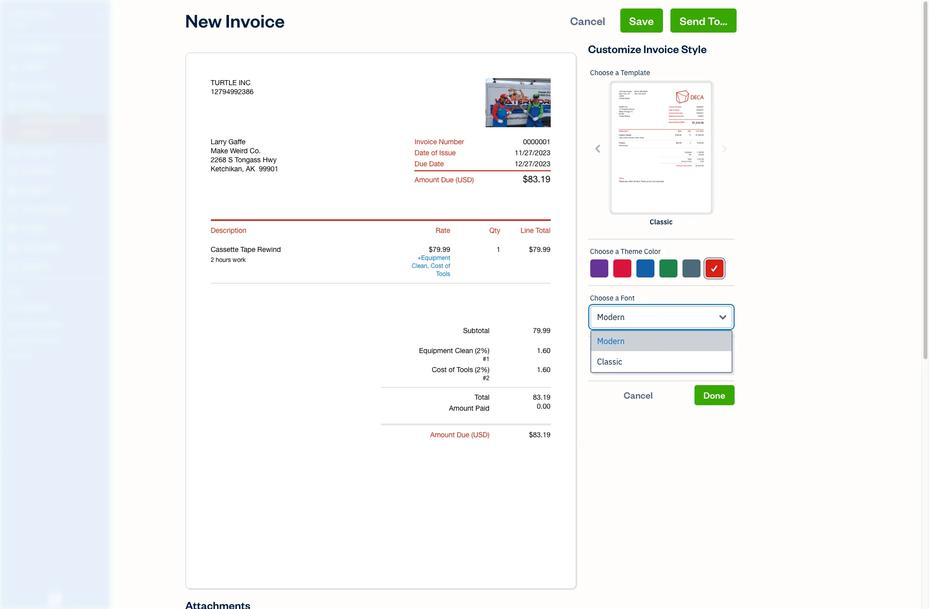 Task type: describe. For each thing, give the bounding box(es) containing it.
of inside equipment clean (2%) # 1 cost of tools (2%) # 2
[[449, 366, 455, 374]]

line total
[[521, 226, 550, 235]]

2
[[486, 375, 490, 382]]

equipment clean
[[412, 255, 450, 270]]

amount inside total amount paid
[[449, 404, 474, 412]]

Issue date in MM/DD/YYYY format text field
[[485, 149, 558, 157]]

equipment clean (2%) # 1 cost of tools (2%) # 2
[[419, 347, 490, 382]]

description
[[211, 226, 246, 235]]

send to... button
[[671, 9, 736, 33]]

gaffe
[[229, 138, 245, 146]]

0 vertical spatial due
[[415, 160, 427, 168]]

79.99
[[533, 327, 550, 335]]

exclamationcircle image
[[592, 347, 599, 359]]

due date
[[415, 160, 444, 168]]

Line Total (USD) text field
[[528, 246, 550, 254]]

12/27/2023
[[515, 160, 550, 168]]

Enter an Item Name text field
[[211, 245, 400, 254]]

rate
[[436, 226, 450, 235]]

paid
[[475, 404, 490, 412]]

new
[[185, 9, 222, 32]]

83.19 0.00
[[533, 393, 550, 410]]

choose a font
[[590, 294, 635, 303]]

team members image
[[8, 304, 107, 312]]

0 horizontal spatial usd
[[457, 176, 472, 184]]

0 horizontal spatial cancel
[[570, 14, 605, 28]]

Enter an Item Description text field
[[211, 256, 400, 264]]

choose a template
[[590, 68, 650, 77]]

turtle inc owner
[[8, 9, 53, 28]]

items and services image
[[8, 320, 107, 328]]

1 vertical spatial date
[[429, 160, 444, 168]]

estimate image
[[7, 82, 19, 92]]

1 1.60 from the top
[[537, 347, 550, 355]]

inc for due date
[[239, 79, 251, 87]]

modern option
[[591, 331, 731, 352]]

for
[[622, 360, 632, 370]]

Item Rate (USD) text field
[[428, 246, 450, 254]]

previous image
[[593, 143, 604, 154]]

choose a theme color element
[[588, 240, 735, 286]]

clean for equipment clean (2%) # 1 cost of tools (2%) # 2
[[455, 347, 473, 355]]

2 horizontal spatial due
[[457, 431, 469, 439]]

and
[[679, 348, 693, 358]]

equipment for equipment clean (2%) # 1 cost of tools (2%) # 2
[[419, 347, 453, 355]]

12/27/2023 button
[[507, 159, 558, 168]]

customize for customize invoice style
[[588, 42, 641, 56]]

delete image
[[488, 99, 530, 108]]

custom image
[[710, 263, 719, 275]]

1
[[486, 356, 490, 363]]

issue
[[439, 149, 456, 157]]

image
[[510, 99, 530, 108]]

choose for choose a template
[[590, 68, 614, 77]]

2 # from the top
[[483, 375, 486, 382]]

client image
[[7, 63, 19, 73]]

1 vertical spatial $83.19
[[529, 431, 550, 439]]

1 vertical spatial due
[[441, 176, 454, 184]]

expense image
[[7, 167, 19, 177]]

0 vertical spatial date
[[415, 149, 429, 157]]

weird
[[230, 147, 248, 155]]

style
[[681, 42, 707, 56]]

1 # from the top
[[483, 356, 486, 363]]

project image
[[7, 186, 19, 196]]

tools inside , cost of tools
[[436, 271, 450, 278]]

1 vertical spatial )
[[488, 431, 490, 439]]

customize for customize your logo and invoice style for all invoices
[[603, 348, 641, 358]]

classic option
[[591, 352, 731, 372]]

choose for choose a theme color
[[590, 247, 614, 256]]

0.00
[[537, 402, 550, 410]]

to...
[[708, 14, 727, 28]]

make
[[211, 147, 228, 155]]

invoice image
[[7, 101, 19, 111]]

classic for font
[[597, 357, 622, 367]]

0 vertical spatial (
[[456, 176, 457, 184]]

list box inside choose a font element
[[591, 331, 731, 372]]

larry
[[211, 138, 227, 146]]

cost inside equipment clean (2%) # 1 cost of tools (2%) # 2
[[432, 366, 447, 374]]

done
[[703, 389, 725, 401]]

freshbooks image
[[47, 593, 63, 605]]

save button
[[620, 9, 663, 33]]



Task type: locate. For each thing, give the bounding box(es) containing it.
(2%) up 1 in the right of the page
[[475, 347, 490, 355]]

classic
[[650, 217, 673, 226], [597, 357, 622, 367]]

turtle up 12794992386
[[211, 79, 237, 87]]

1 horizontal spatial )
[[488, 431, 490, 439]]

date up due date at the left
[[415, 149, 429, 157]]

tools inside equipment clean (2%) # 1 cost of tools (2%) # 2
[[457, 366, 473, 374]]

usd down paid
[[473, 431, 488, 439]]

2 1.60 from the top
[[537, 366, 550, 374]]

clean for equipment clean
[[412, 263, 427, 270]]

turtle for customize invoice style
[[8, 9, 37, 19]]

1 vertical spatial equipment
[[419, 347, 453, 355]]

done button
[[694, 385, 734, 405]]

1 horizontal spatial inc
[[239, 79, 251, 87]]

number
[[439, 138, 464, 146]]

0 horizontal spatial )
[[472, 176, 474, 184]]

due down total amount paid
[[457, 431, 469, 439]]

turtle inside turtle inc 12794992386
[[211, 79, 237, 87]]

# up 2
[[483, 356, 486, 363]]

0 vertical spatial choose
[[590, 68, 614, 77]]

cancel button
[[561, 9, 614, 33], [588, 385, 688, 405]]

subtotal
[[463, 327, 490, 335]]

(2%) up 2
[[475, 366, 490, 374]]

1 vertical spatial cancel button
[[588, 385, 688, 405]]

0 horizontal spatial (
[[456, 176, 457, 184]]

date of issue
[[415, 149, 456, 157]]

12794992386
[[211, 88, 254, 96]]

Font field
[[590, 306, 732, 328]]

equipment
[[421, 255, 450, 262], [419, 347, 453, 355]]

qty
[[489, 226, 500, 235]]

classic for template
[[650, 217, 673, 226]]

0 horizontal spatial inc
[[39, 9, 53, 19]]

invoice
[[225, 9, 285, 32], [643, 42, 679, 56], [415, 138, 437, 146], [695, 348, 721, 358]]

modern inside the font 'field'
[[597, 312, 625, 322]]

settings image
[[8, 352, 107, 360]]

classic inside option
[[597, 357, 622, 367]]

( down issue
[[456, 176, 457, 184]]

clean down +
[[412, 263, 427, 270]]

1 vertical spatial usd
[[473, 431, 488, 439]]

classic inside choose a template element
[[650, 217, 673, 226]]

0 vertical spatial customize
[[588, 42, 641, 56]]

83.19
[[533, 393, 550, 401]]

choose a theme color
[[590, 247, 661, 256]]

choose a template element
[[588, 61, 734, 240]]

clean inside equipment clean (2%) # 1 cost of tools (2%) # 2
[[455, 347, 473, 355]]

report image
[[7, 262, 19, 272]]

modern for list box at the bottom of page containing modern
[[597, 336, 625, 346]]

1 horizontal spatial usd
[[473, 431, 488, 439]]

choose inside choose a template element
[[590, 68, 614, 77]]

a
[[615, 68, 619, 77], [615, 247, 619, 256], [615, 294, 619, 303]]

co.
[[250, 147, 261, 155]]

total inside total amount paid
[[475, 393, 490, 401]]

0 vertical spatial total
[[536, 226, 550, 235]]

a left theme
[[615, 247, 619, 256]]

(2%)
[[475, 347, 490, 355], [475, 366, 490, 374]]

inc for customize invoice style
[[39, 9, 53, 19]]

0 vertical spatial usd
[[457, 176, 472, 184]]

classic up color
[[650, 217, 673, 226]]

1 vertical spatial turtle
[[211, 79, 237, 87]]

your
[[642, 348, 658, 358]]

1 horizontal spatial clean
[[455, 347, 473, 355]]

equipment inside equipment clean
[[421, 255, 450, 262]]

2 vertical spatial amount
[[430, 431, 455, 439]]

total up paid
[[475, 393, 490, 401]]

1 vertical spatial (2%)
[[475, 366, 490, 374]]

0 horizontal spatial due
[[415, 160, 427, 168]]

tongass
[[235, 156, 261, 164]]

modern for the font 'field'
[[597, 312, 625, 322]]

of up due date at the left
[[431, 149, 437, 157]]

theme
[[621, 247, 642, 256]]

1 vertical spatial total
[[475, 393, 490, 401]]

1 a from the top
[[615, 68, 619, 77]]

Item Quantity text field
[[486, 246, 500, 254]]

a for font
[[615, 294, 619, 303]]

1 vertical spatial a
[[615, 247, 619, 256]]

, cost of tools
[[427, 263, 450, 278]]

s
[[228, 156, 233, 164]]

due down due date at the left
[[441, 176, 454, 184]]

2 vertical spatial of
[[449, 366, 455, 374]]

payment image
[[7, 148, 19, 158]]

list box containing modern
[[591, 331, 731, 372]]

choose inside choose a theme color element
[[590, 247, 614, 256]]

logo
[[660, 348, 677, 358]]

customize your logo and invoice style for all invoices
[[603, 348, 721, 370]]

turtle up owner
[[8, 9, 37, 19]]

1.60 down 79.99
[[537, 347, 550, 355]]

of inside , cost of tools
[[445, 263, 450, 270]]

turtle inc 12794992386
[[211, 79, 254, 96]]

usd
[[457, 176, 472, 184], [473, 431, 488, 439]]

1.60 up 83.19 at right bottom
[[537, 366, 550, 374]]

1 vertical spatial #
[[483, 375, 486, 382]]

bank connections image
[[8, 336, 107, 344]]

clean
[[412, 263, 427, 270], [455, 347, 473, 355]]

0 vertical spatial cancel button
[[561, 9, 614, 33]]

1 modern from the top
[[597, 312, 625, 322]]

amount down total amount paid
[[430, 431, 455, 439]]

here link
[[677, 360, 693, 370]]

new invoice
[[185, 9, 285, 32]]

1 vertical spatial (
[[471, 431, 473, 439]]

cancel
[[570, 14, 605, 28], [624, 389, 653, 401]]

tools
[[436, 271, 450, 278], [457, 366, 473, 374]]

0 vertical spatial (2%)
[[475, 347, 490, 355]]

main element
[[0, 0, 135, 609]]

owner
[[8, 20, 26, 28]]

send
[[680, 14, 705, 28]]

0 vertical spatial 1.60
[[537, 347, 550, 355]]

timer image
[[7, 205, 19, 215]]

1 choose from the top
[[590, 68, 614, 77]]

delete
[[488, 99, 509, 108]]

#
[[483, 356, 486, 363], [483, 375, 486, 382]]

1 vertical spatial cancel
[[624, 389, 653, 401]]

invoice number
[[415, 138, 464, 146]]

customize up choose a template
[[588, 42, 641, 56]]

tools down equipment clean
[[436, 271, 450, 278]]

2 vertical spatial choose
[[590, 294, 614, 303]]

style
[[603, 360, 620, 370]]

choose a font element
[[588, 286, 734, 373]]

$83.19
[[523, 174, 550, 184], [529, 431, 550, 439]]

a left the template
[[615, 68, 619, 77]]

save
[[629, 14, 654, 28]]

due down date of issue
[[415, 160, 427, 168]]

total amount paid
[[449, 393, 490, 412]]

1 horizontal spatial tools
[[457, 366, 473, 374]]

send to...
[[680, 14, 727, 28]]

0 vertical spatial cost
[[431, 263, 443, 270]]

1 vertical spatial tools
[[457, 366, 473, 374]]

1 vertical spatial classic
[[597, 357, 622, 367]]

amount due ( usd )
[[415, 176, 474, 184], [430, 431, 490, 439]]

inc inside 'turtle inc owner'
[[39, 9, 53, 19]]

hwy
[[263, 156, 277, 164]]

money image
[[7, 224, 19, 234]]

tools up total amount paid
[[457, 366, 473, 374]]

date down date of issue
[[429, 160, 444, 168]]

3 choose from the top
[[590, 294, 614, 303]]

0 vertical spatial )
[[472, 176, 474, 184]]

of down item rate (usd) text field
[[445, 263, 450, 270]]

apps image
[[8, 288, 107, 296]]

cost
[[431, 263, 443, 270], [432, 366, 447, 374]]

amount due ( usd ) down due date at the left
[[415, 176, 474, 184]]

dashboard image
[[7, 44, 19, 54]]

2 modern from the top
[[597, 336, 625, 346]]

2 (2%) from the top
[[475, 366, 490, 374]]

0 vertical spatial classic
[[650, 217, 673, 226]]

amount
[[415, 176, 439, 184], [449, 404, 474, 412], [430, 431, 455, 439]]

choose left the template
[[590, 68, 614, 77]]

0 vertical spatial #
[[483, 356, 486, 363]]

(
[[456, 176, 457, 184], [471, 431, 473, 439]]

2 choose from the top
[[590, 247, 614, 256]]

modern
[[597, 312, 625, 322], [597, 336, 625, 346]]

equipment for equipment clean
[[421, 255, 450, 262]]

1 vertical spatial customize
[[603, 348, 641, 358]]

3 a from the top
[[615, 294, 619, 303]]

turtle inside 'turtle inc owner'
[[8, 9, 37, 19]]

0 vertical spatial tools
[[436, 271, 450, 278]]

chart image
[[7, 243, 19, 253]]

0 vertical spatial clean
[[412, 263, 427, 270]]

1 vertical spatial choose
[[590, 247, 614, 256]]

# down 1 in the right of the page
[[483, 375, 486, 382]]

customize up for
[[603, 348, 641, 358]]

1 horizontal spatial classic
[[650, 217, 673, 226]]

clean inside equipment clean
[[412, 263, 427, 270]]

total
[[536, 226, 550, 235], [475, 393, 490, 401]]

list box
[[591, 331, 731, 372]]

choose left theme
[[590, 247, 614, 256]]

)
[[472, 176, 474, 184], [488, 431, 490, 439]]

template
[[621, 68, 650, 77]]

color
[[644, 247, 661, 256]]

of up total amount paid
[[449, 366, 455, 374]]

1 horizontal spatial cancel
[[624, 389, 653, 401]]

inc
[[39, 9, 53, 19], [239, 79, 251, 87]]

amount due ( usd ) down total amount paid
[[430, 431, 490, 439]]

modern inside option
[[597, 336, 625, 346]]

customize
[[588, 42, 641, 56], [603, 348, 641, 358]]

1 horizontal spatial (
[[471, 431, 473, 439]]

1 vertical spatial cost
[[432, 366, 447, 374]]

0 vertical spatial a
[[615, 68, 619, 77]]

total right line
[[536, 226, 550, 235]]

1 (2%) from the top
[[475, 347, 490, 355]]

0 horizontal spatial total
[[475, 393, 490, 401]]

0 vertical spatial amount due ( usd )
[[415, 176, 474, 184]]

next image
[[718, 143, 730, 154]]

due
[[415, 160, 427, 168], [441, 176, 454, 184], [457, 431, 469, 439]]

1 horizontal spatial turtle
[[211, 79, 237, 87]]

choose inside choose a font element
[[590, 294, 614, 303]]

line
[[521, 226, 534, 235]]

ketchikan,
[[211, 165, 244, 173]]

a for template
[[615, 68, 619, 77]]

0 vertical spatial cancel
[[570, 14, 605, 28]]

a for theme
[[615, 247, 619, 256]]

0 horizontal spatial classic
[[597, 357, 622, 367]]

0 vertical spatial turtle
[[8, 9, 37, 19]]

Enter an Invoice # text field
[[522, 138, 550, 146]]

1.60
[[537, 347, 550, 355], [537, 366, 550, 374]]

amount left paid
[[449, 404, 474, 412]]

modern down the choose a font
[[597, 312, 625, 322]]

choose
[[590, 68, 614, 77], [590, 247, 614, 256], [590, 294, 614, 303]]

font
[[621, 294, 635, 303]]

0 vertical spatial equipment
[[421, 255, 450, 262]]

customize inside customize your logo and invoice style for all invoices
[[603, 348, 641, 358]]

0 horizontal spatial clean
[[412, 263, 427, 270]]

invoices
[[644, 360, 675, 370]]

$83.19 down 0.00
[[529, 431, 550, 439]]

here
[[677, 360, 693, 370]]

1 vertical spatial 1.60
[[537, 366, 550, 374]]

0 vertical spatial inc
[[39, 9, 53, 19]]

modern up 'exclamationcircle' image
[[597, 336, 625, 346]]

2 vertical spatial a
[[615, 294, 619, 303]]

( down total amount paid
[[471, 431, 473, 439]]

1 vertical spatial of
[[445, 263, 450, 270]]

customize invoice style
[[588, 42, 707, 56]]

,
[[427, 263, 429, 270]]

+
[[418, 255, 421, 262]]

invoice inside customize your logo and invoice style for all invoices
[[695, 348, 721, 358]]

inc inside turtle inc 12794992386
[[239, 79, 251, 87]]

all
[[634, 360, 642, 370]]

99901
[[259, 165, 278, 173]]

0 vertical spatial of
[[431, 149, 437, 157]]

1 vertical spatial amount due ( usd )
[[430, 431, 490, 439]]

a left font
[[615, 294, 619, 303]]

0 horizontal spatial tools
[[436, 271, 450, 278]]

classic left all
[[597, 357, 622, 367]]

equipment inside equipment clean (2%) # 1 cost of tools (2%) # 2
[[419, 347, 453, 355]]

1 horizontal spatial due
[[441, 176, 454, 184]]

usd down number
[[457, 176, 472, 184]]

1 vertical spatial amount
[[449, 404, 474, 412]]

$83.19 down 12/27/2023 dropdown button
[[523, 174, 550, 184]]

0 vertical spatial amount
[[415, 176, 439, 184]]

choose for choose a font
[[590, 294, 614, 303]]

2268
[[211, 156, 226, 164]]

choose left font
[[590, 294, 614, 303]]

larry gaffe make weird co. 2268 s tongass hwy ketchikan, ak  99901
[[211, 138, 278, 173]]

1 vertical spatial inc
[[239, 79, 251, 87]]

turtle for due date
[[211, 79, 237, 87]]

2 a from the top
[[615, 247, 619, 256]]

1 horizontal spatial total
[[536, 226, 550, 235]]

0 horizontal spatial turtle
[[8, 9, 37, 19]]

clean down subtotal
[[455, 347, 473, 355]]

cost inside , cost of tools
[[431, 263, 443, 270]]

of
[[431, 149, 437, 157], [445, 263, 450, 270], [449, 366, 455, 374]]

2 vertical spatial due
[[457, 431, 469, 439]]

0 vertical spatial $83.19
[[523, 174, 550, 184]]

0 vertical spatial modern
[[597, 312, 625, 322]]

amount down due date at the left
[[415, 176, 439, 184]]

1 vertical spatial clean
[[455, 347, 473, 355]]

1 vertical spatial modern
[[597, 336, 625, 346]]

date
[[415, 149, 429, 157], [429, 160, 444, 168]]



Task type: vqa. For each thing, say whether or not it's contained in the screenshot.
leftmost viewed
no



